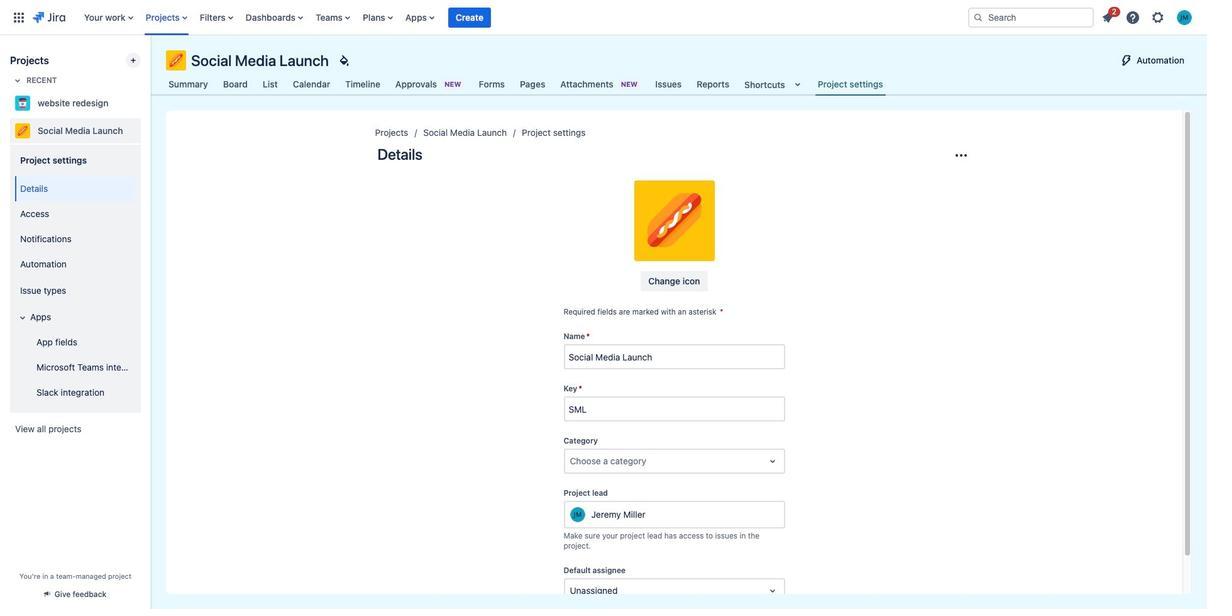 Task type: describe. For each thing, give the bounding box(es) containing it.
add to starred image
[[137, 96, 152, 111]]

create project image
[[128, 55, 138, 65]]

more image
[[954, 148, 969, 163]]

Search field
[[969, 7, 1095, 27]]

1 horizontal spatial list item
[[1097, 5, 1121, 27]]

help image
[[1126, 10, 1141, 25]]

2 group from the top
[[13, 172, 136, 409]]

open image
[[765, 454, 780, 469]]

1 group from the top
[[13, 143, 136, 413]]

notifications image
[[1101, 10, 1116, 25]]



Task type: vqa. For each thing, say whether or not it's contained in the screenshot.
fields
no



Task type: locate. For each thing, give the bounding box(es) containing it.
list item
[[449, 0, 491, 35], [1097, 5, 1121, 27]]

tab list
[[159, 73, 894, 96]]

your profile and settings image
[[1178, 10, 1193, 25]]

list
[[78, 0, 959, 35], [1097, 5, 1200, 29]]

collapse recent projects image
[[10, 73, 25, 88]]

jira image
[[33, 10, 65, 25], [33, 10, 65, 25]]

None field
[[565, 345, 784, 368], [565, 398, 784, 420], [565, 345, 784, 368], [565, 398, 784, 420]]

None text field
[[570, 455, 573, 468], [570, 585, 573, 597], [570, 455, 573, 468], [570, 585, 573, 597]]

banner
[[0, 0, 1208, 35]]

add to starred image
[[137, 123, 152, 138]]

search image
[[974, 12, 984, 22]]

None search field
[[969, 7, 1095, 27]]

automation image
[[1120, 53, 1135, 68]]

group
[[13, 143, 136, 413], [13, 172, 136, 409]]

open image
[[765, 583, 780, 598]]

0 horizontal spatial list item
[[449, 0, 491, 35]]

settings image
[[1151, 10, 1166, 25]]

appswitcher icon image
[[11, 10, 26, 25]]

sidebar navigation image
[[137, 50, 165, 75]]

0 horizontal spatial list
[[78, 0, 959, 35]]

project avatar image
[[635, 181, 715, 261]]

primary element
[[8, 0, 959, 35]]

1 horizontal spatial list
[[1097, 5, 1200, 29]]

set project background image
[[337, 53, 352, 68]]

expand image
[[15, 310, 30, 325]]



